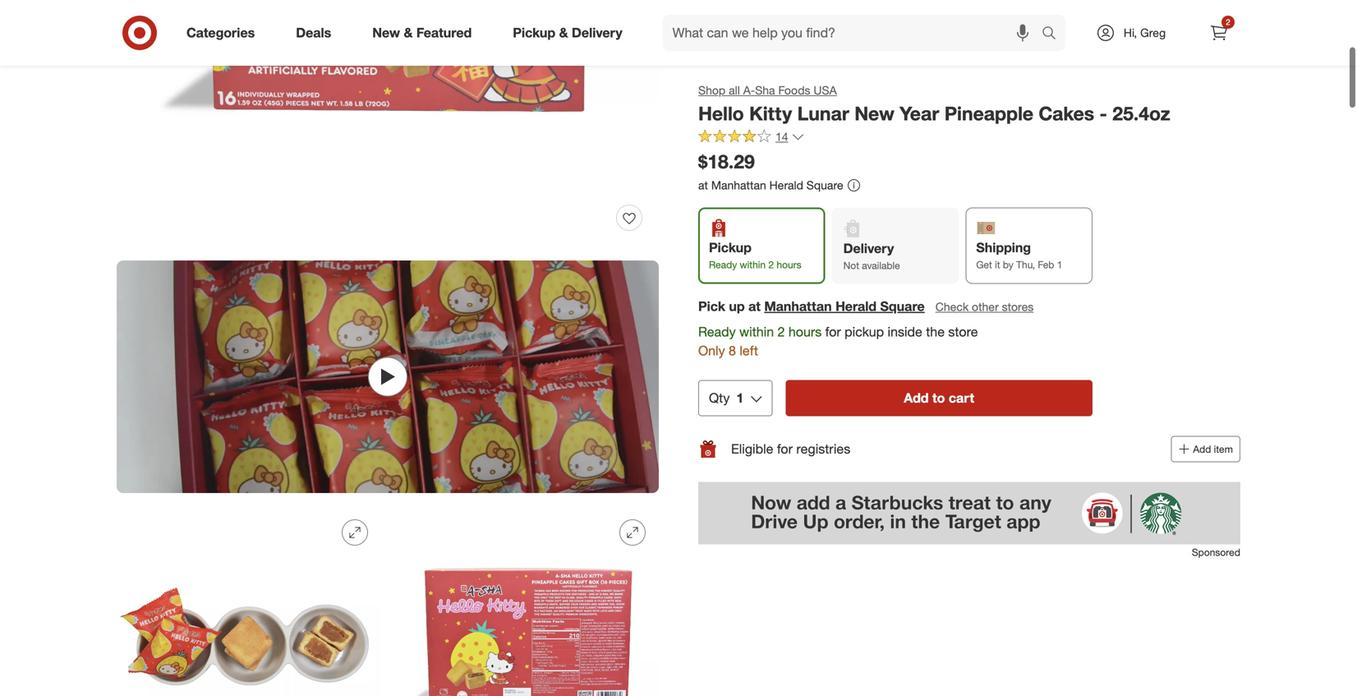 Task type: locate. For each thing, give the bounding box(es) containing it.
1 vertical spatial manhattan
[[765, 298, 832, 314]]

new left featured
[[373, 25, 400, 41]]

by
[[1003, 258, 1014, 271]]

new left year
[[855, 102, 895, 125]]

pickup & delivery link
[[499, 15, 643, 51]]

for down manhattan herald square button
[[826, 324, 841, 340]]

2 link
[[1202, 15, 1238, 51]]

& for new
[[404, 25, 413, 41]]

1 horizontal spatial &
[[559, 25, 568, 41]]

herald up pickup
[[836, 298, 877, 314]]

1 vertical spatial delivery
[[844, 240, 894, 256]]

square
[[807, 178, 844, 192], [881, 298, 925, 314]]

hello kitty lunar new year pineapple cakes - 25.4oz, 4 of 11 image
[[395, 506, 659, 696]]

1 horizontal spatial pickup
[[709, 240, 752, 256]]

1 vertical spatial 2
[[769, 258, 774, 271]]

hours inside ready within 2 hours for pickup inside the store only 8 left
[[789, 324, 822, 340]]

available
[[862, 259, 901, 272]]

ready
[[709, 258, 737, 271], [699, 324, 736, 340]]

hello kitty lunar new year pineapple cakes - 25.4oz, 2 of 11, play video image
[[117, 261, 659, 493]]

1 within from the top
[[740, 258, 766, 271]]

0 horizontal spatial delivery
[[572, 25, 623, 41]]

hours
[[777, 258, 802, 271], [789, 324, 822, 340]]

&
[[404, 25, 413, 41], [559, 25, 568, 41]]

at manhattan herald square
[[699, 178, 844, 192]]

for
[[826, 324, 841, 340], [777, 441, 793, 457]]

qty
[[709, 390, 730, 406]]

1 vertical spatial ready
[[699, 324, 736, 340]]

at right up
[[749, 298, 761, 314]]

0 vertical spatial manhattan
[[712, 178, 767, 192]]

2 vertical spatial 2
[[778, 324, 785, 340]]

ready up only
[[699, 324, 736, 340]]

herald down 14
[[770, 178, 804, 192]]

1 horizontal spatial 1
[[1058, 258, 1063, 271]]

stores
[[1002, 300, 1034, 314]]

add left to
[[904, 390, 929, 406]]

add inside button
[[1194, 443, 1212, 455]]

2 inside ready within 2 hours for pickup inside the store only 8 left
[[778, 324, 785, 340]]

2 up pick up at manhattan herald square
[[769, 258, 774, 271]]

registries
[[797, 441, 851, 457]]

add left item at bottom
[[1194, 443, 1212, 455]]

manhattan up ready within 2 hours for pickup inside the store only 8 left at the right
[[765, 298, 832, 314]]

delivery inside delivery not available
[[844, 240, 894, 256]]

add item
[[1194, 443, 1234, 455]]

greg
[[1141, 25, 1166, 40]]

1
[[1058, 258, 1063, 271], [737, 390, 744, 406]]

square up inside
[[881, 298, 925, 314]]

0 horizontal spatial pickup
[[513, 25, 556, 41]]

pickup
[[513, 25, 556, 41], [709, 240, 752, 256]]

1 vertical spatial within
[[740, 324, 774, 340]]

0 vertical spatial pickup
[[513, 25, 556, 41]]

0 vertical spatial delivery
[[572, 25, 623, 41]]

within up up
[[740, 258, 766, 271]]

2
[[1226, 17, 1231, 27], [769, 258, 774, 271], [778, 324, 785, 340]]

manhattan down $18.29
[[712, 178, 767, 192]]

within up left
[[740, 324, 774, 340]]

ready up pick
[[709, 258, 737, 271]]

shipping get it by thu, feb 1
[[977, 240, 1063, 271]]

1 horizontal spatial add
[[1194, 443, 1212, 455]]

1 & from the left
[[404, 25, 413, 41]]

add item button
[[1171, 436, 1241, 462]]

check
[[936, 300, 969, 314]]

pineapple
[[945, 102, 1034, 125]]

shop
[[699, 83, 726, 97]]

ready within 2 hours for pickup inside the store only 8 left
[[699, 324, 979, 359]]

hours down pick up at manhattan herald square
[[789, 324, 822, 340]]

1 horizontal spatial for
[[826, 324, 841, 340]]

advertisement element
[[699, 482, 1241, 544]]

1 right qty
[[737, 390, 744, 406]]

0 horizontal spatial 1
[[737, 390, 744, 406]]

0 vertical spatial hours
[[777, 258, 802, 271]]

0 vertical spatial at
[[699, 178, 708, 192]]

1 horizontal spatial new
[[855, 102, 895, 125]]

0 horizontal spatial for
[[777, 441, 793, 457]]

herald
[[770, 178, 804, 192], [836, 298, 877, 314]]

pickup ready within 2 hours
[[709, 240, 802, 271]]

2 & from the left
[[559, 25, 568, 41]]

1 vertical spatial new
[[855, 102, 895, 125]]

2 right greg
[[1226, 17, 1231, 27]]

pick up at manhattan herald square
[[699, 298, 925, 314]]

delivery inside pickup & delivery link
[[572, 25, 623, 41]]

1 vertical spatial at
[[749, 298, 761, 314]]

all
[[729, 83, 740, 97]]

the
[[926, 324, 945, 340]]

hello kitty lunar new year pineapple cakes - 25.4oz, 1 of 11 image
[[117, 0, 659, 247]]

1 horizontal spatial delivery
[[844, 240, 894, 256]]

1 horizontal spatial square
[[881, 298, 925, 314]]

usa
[[814, 83, 837, 97]]

at
[[699, 178, 708, 192], [749, 298, 761, 314]]

search
[[1035, 26, 1074, 42]]

pickup inside pickup ready within 2 hours
[[709, 240, 752, 256]]

0 horizontal spatial new
[[373, 25, 400, 41]]

1 horizontal spatial 2
[[778, 324, 785, 340]]

new inside the shop all a-sha foods usa hello kitty lunar new year pineapple cakes - 25.4oz
[[855, 102, 895, 125]]

0 vertical spatial new
[[373, 25, 400, 41]]

0 horizontal spatial 2
[[769, 258, 774, 271]]

item
[[1214, 443, 1234, 455]]

1 vertical spatial 1
[[737, 390, 744, 406]]

0 vertical spatial 1
[[1058, 258, 1063, 271]]

within inside pickup ready within 2 hours
[[740, 258, 766, 271]]

0 horizontal spatial square
[[807, 178, 844, 192]]

1 right "feb"
[[1058, 258, 1063, 271]]

1 vertical spatial pickup
[[709, 240, 752, 256]]

feb
[[1038, 258, 1055, 271]]

0 horizontal spatial &
[[404, 25, 413, 41]]

within inside ready within 2 hours for pickup inside the store only 8 left
[[740, 324, 774, 340]]

store
[[949, 324, 979, 340]]

new & featured link
[[359, 15, 493, 51]]

add to cart button
[[786, 380, 1093, 416]]

2 within from the top
[[740, 324, 774, 340]]

0 vertical spatial 2
[[1226, 17, 1231, 27]]

add to cart
[[904, 390, 975, 406]]

0 vertical spatial for
[[826, 324, 841, 340]]

0 vertical spatial add
[[904, 390, 929, 406]]

delivery
[[572, 25, 623, 41], [844, 240, 894, 256]]

add inside button
[[904, 390, 929, 406]]

featured
[[417, 25, 472, 41]]

0 vertical spatial square
[[807, 178, 844, 192]]

0 horizontal spatial add
[[904, 390, 929, 406]]

thu,
[[1017, 258, 1036, 271]]

shop all a-sha foods usa hello kitty lunar new year pineapple cakes - 25.4oz
[[699, 83, 1171, 125]]

new
[[373, 25, 400, 41], [855, 102, 895, 125]]

add
[[904, 390, 929, 406], [1194, 443, 1212, 455]]

to
[[933, 390, 945, 406]]

eligible for registries
[[731, 441, 851, 457]]

1 vertical spatial add
[[1194, 443, 1212, 455]]

0 vertical spatial within
[[740, 258, 766, 271]]

hours up pick up at manhattan herald square
[[777, 258, 802, 271]]

square down "lunar"
[[807, 178, 844, 192]]

get
[[977, 258, 993, 271]]

sha
[[755, 83, 776, 97]]

25.4oz
[[1113, 102, 1171, 125]]

2 down pick up at manhattan herald square
[[778, 324, 785, 340]]

2 inside pickup ready within 2 hours
[[769, 258, 774, 271]]

for right the eligible in the bottom of the page
[[777, 441, 793, 457]]

within
[[740, 258, 766, 271], [740, 324, 774, 340]]

0 vertical spatial herald
[[770, 178, 804, 192]]

14 link
[[699, 129, 805, 148]]

1 vertical spatial square
[[881, 298, 925, 314]]

1 vertical spatial herald
[[836, 298, 877, 314]]

categories
[[187, 25, 255, 41]]

manhattan
[[712, 178, 767, 192], [765, 298, 832, 314]]

at down $18.29
[[699, 178, 708, 192]]

1 vertical spatial hours
[[789, 324, 822, 340]]

0 vertical spatial ready
[[709, 258, 737, 271]]

hi,
[[1124, 25, 1138, 40]]

qty 1
[[709, 390, 744, 406]]

pickup
[[845, 324, 884, 340]]

hours inside pickup ready within 2 hours
[[777, 258, 802, 271]]

add for add item
[[1194, 443, 1212, 455]]

-
[[1100, 102, 1108, 125]]



Task type: describe. For each thing, give the bounding box(es) containing it.
not
[[844, 259, 860, 272]]

add for add to cart
[[904, 390, 929, 406]]

delivery not available
[[844, 240, 901, 272]]

pickup for &
[[513, 25, 556, 41]]

ready inside ready within 2 hours for pickup inside the store only 8 left
[[699, 324, 736, 340]]

pick
[[699, 298, 726, 314]]

shipping
[[977, 240, 1032, 256]]

pickup & delivery
[[513, 25, 623, 41]]

foods
[[779, 83, 811, 97]]

1 horizontal spatial at
[[749, 298, 761, 314]]

14
[[776, 130, 789, 144]]

kitty
[[750, 102, 792, 125]]

it
[[995, 258, 1001, 271]]

a-
[[744, 83, 755, 97]]

new & featured
[[373, 25, 472, 41]]

& for pickup
[[559, 25, 568, 41]]

left
[[740, 343, 759, 359]]

hi, greg
[[1124, 25, 1166, 40]]

inside
[[888, 324, 923, 340]]

search button
[[1035, 15, 1074, 54]]

1 vertical spatial for
[[777, 441, 793, 457]]

2 horizontal spatial 2
[[1226, 17, 1231, 27]]

pickup for ready
[[709, 240, 752, 256]]

$18.29
[[699, 150, 755, 173]]

What can we help you find? suggestions appear below search field
[[663, 15, 1046, 51]]

1 inside 'shipping get it by thu, feb 1'
[[1058, 258, 1063, 271]]

up
[[729, 298, 745, 314]]

categories link
[[173, 15, 276, 51]]

0 horizontal spatial at
[[699, 178, 708, 192]]

0 horizontal spatial herald
[[770, 178, 804, 192]]

manhattan herald square button
[[765, 297, 925, 316]]

other
[[972, 300, 999, 314]]

eligible
[[731, 441, 774, 457]]

cakes
[[1039, 102, 1095, 125]]

deals link
[[282, 15, 352, 51]]

deals
[[296, 25, 331, 41]]

hello
[[699, 102, 744, 125]]

for inside ready within 2 hours for pickup inside the store only 8 left
[[826, 324, 841, 340]]

sponsored
[[1192, 546, 1241, 558]]

cart
[[949, 390, 975, 406]]

8
[[729, 343, 736, 359]]

lunar
[[798, 102, 850, 125]]

check other stores
[[936, 300, 1034, 314]]

hello kitty lunar new year pineapple cakes - 25.4oz, 3 of 11 image
[[117, 506, 381, 696]]

only
[[699, 343, 725, 359]]

year
[[900, 102, 940, 125]]

check other stores button
[[935, 298, 1035, 316]]

ready inside pickup ready within 2 hours
[[709, 258, 737, 271]]

1 horizontal spatial herald
[[836, 298, 877, 314]]



Task type: vqa. For each thing, say whether or not it's contained in the screenshot.
Pan Camera Left 30° image
no



